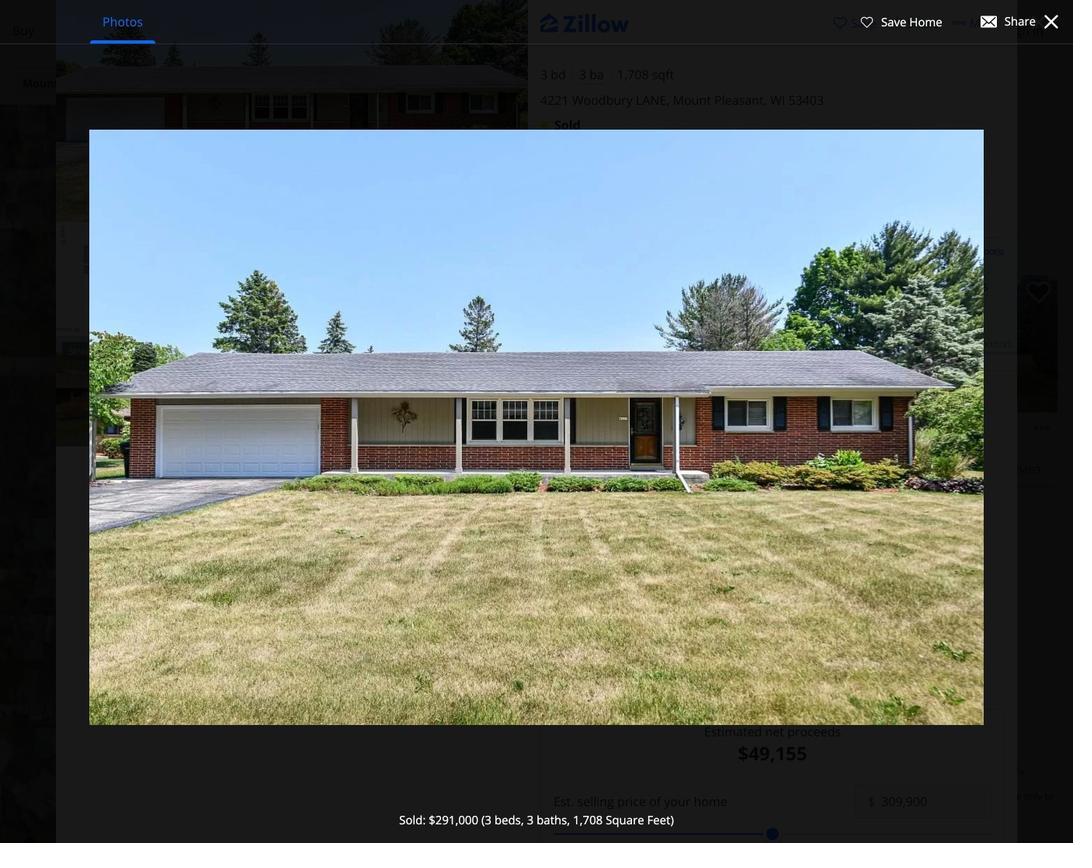 Task type: locate. For each thing, give the bounding box(es) containing it.
close image
[[1030, 13, 1049, 32]]

zillow logo image
[[475, 19, 599, 46]]

None field
[[882, 785, 992, 819]]

dialog
[[0, 0, 1074, 844]]

remove tag image
[[132, 77, 144, 89]]

clear field image
[[217, 77, 229, 89]]

main content
[[491, 105, 1074, 832]]

4720 lathrop avenue, mount pleasant, wi 53403 image
[[507, 492, 779, 630]]



Task type: vqa. For each thing, say whether or not it's contained in the screenshot.
2nd bedroom "image"
no



Task type: describe. For each thing, give the bounding box(es) containing it.
gallery lightbox tabs tab list
[[0, 0, 1074, 44]]

property images, use arrow keys to navigate, image 1 of 24 group
[[507, 275, 779, 416]]

property image
[[56, 225, 531, 336]]

utility element
[[528, 0, 1018, 46]]

lt5 palisades court, mount pleasant, wi 53403 image
[[785, 275, 1058, 413]]

main navigation
[[0, 0, 1074, 256]]

view larger view of the 1 photo of this home image
[[56, 0, 531, 222]]

property images, use arrow keys to navigate, image 1 of 4 group
[[785, 275, 1058, 416]]

4716 maryland avenue, racine, wi 53406 image
[[507, 275, 779, 413]]

heart line image
[[860, 15, 874, 29]]

filters element
[[0, 62, 1074, 105]]



